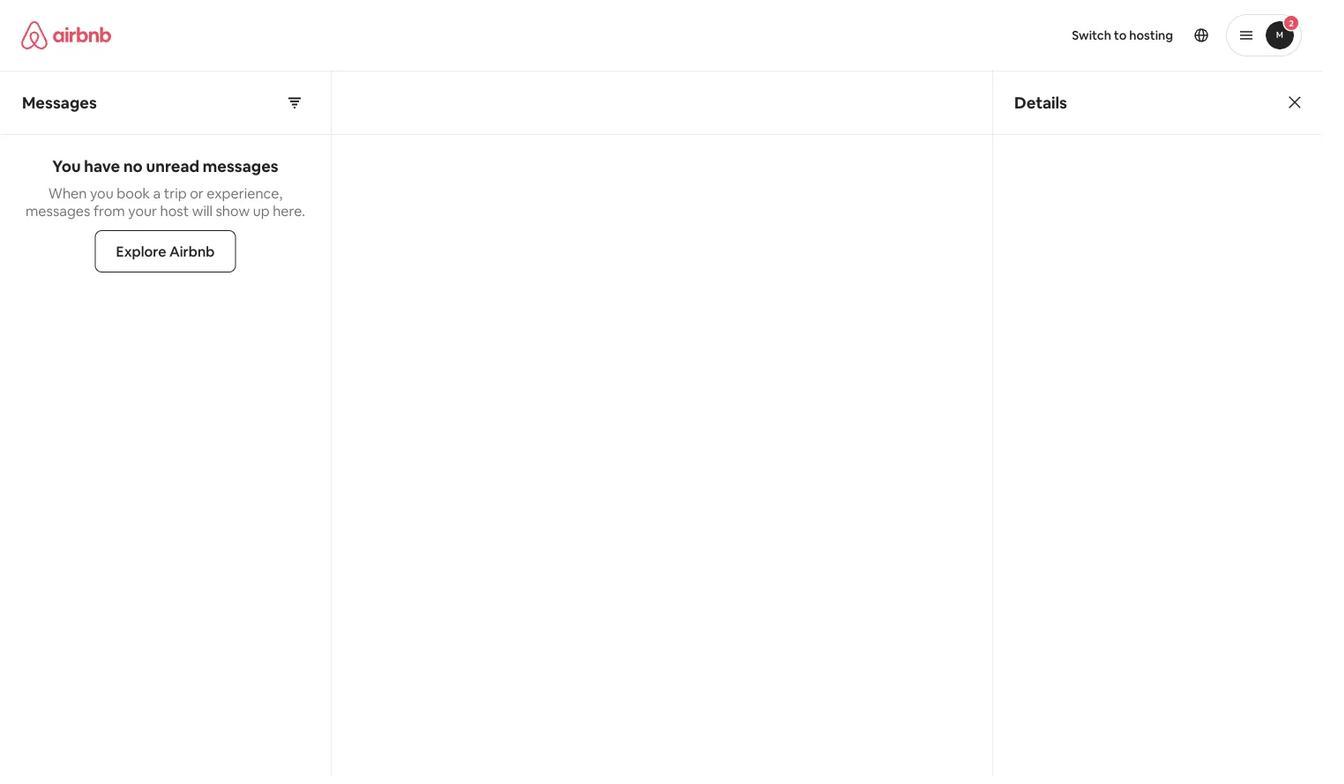 Task type: describe. For each thing, give the bounding box(es) containing it.
host
[[160, 202, 189, 220]]

you
[[52, 156, 81, 177]]

from
[[93, 202, 125, 220]]

you
[[90, 184, 114, 202]]

have
[[84, 156, 120, 177]]

hosting
[[1130, 27, 1174, 43]]

you have no unread messages when you book a trip or experience, messages from your host will show up here.
[[26, 156, 305, 220]]

explore
[[116, 242, 166, 260]]

experience,
[[207, 184, 283, 202]]

details
[[1015, 92, 1068, 113]]

messages
[[22, 92, 97, 113]]

no
[[123, 156, 143, 177]]

book
[[117, 184, 150, 202]]

show
[[216, 202, 250, 220]]

switch
[[1072, 27, 1112, 43]]

0 vertical spatial messages
[[203, 156, 279, 177]]

when
[[48, 184, 87, 202]]

explore airbnb link
[[95, 230, 236, 273]]

unread
[[146, 156, 199, 177]]

will
[[192, 202, 213, 220]]

trip
[[164, 184, 187, 202]]

to
[[1114, 27, 1127, 43]]

your
[[128, 202, 157, 220]]

or
[[190, 184, 204, 202]]



Task type: locate. For each thing, give the bounding box(es) containing it.
0 horizontal spatial messages
[[26, 202, 90, 220]]

messaging page main contents element
[[0, 71, 1324, 776]]

messages up the experience,
[[203, 156, 279, 177]]

switch to hosting link
[[1062, 17, 1184, 54]]

here.
[[273, 202, 305, 220]]

airbnb
[[169, 242, 215, 260]]

1 horizontal spatial messages
[[203, 156, 279, 177]]

up
[[253, 202, 270, 220]]

explore airbnb
[[116, 242, 215, 260]]

switch to hosting
[[1072, 27, 1174, 43]]

messages down you
[[26, 202, 90, 220]]

2 button
[[1227, 14, 1302, 56]]

messages
[[203, 156, 279, 177], [26, 202, 90, 220]]

filter conversations. current filter: all conversations image
[[288, 96, 302, 110]]

profile element
[[683, 0, 1302, 71]]

a
[[153, 184, 161, 202]]

1 vertical spatial messages
[[26, 202, 90, 220]]

2
[[1289, 17, 1294, 29]]



Task type: vqa. For each thing, say whether or not it's contained in the screenshot.
monthly
no



